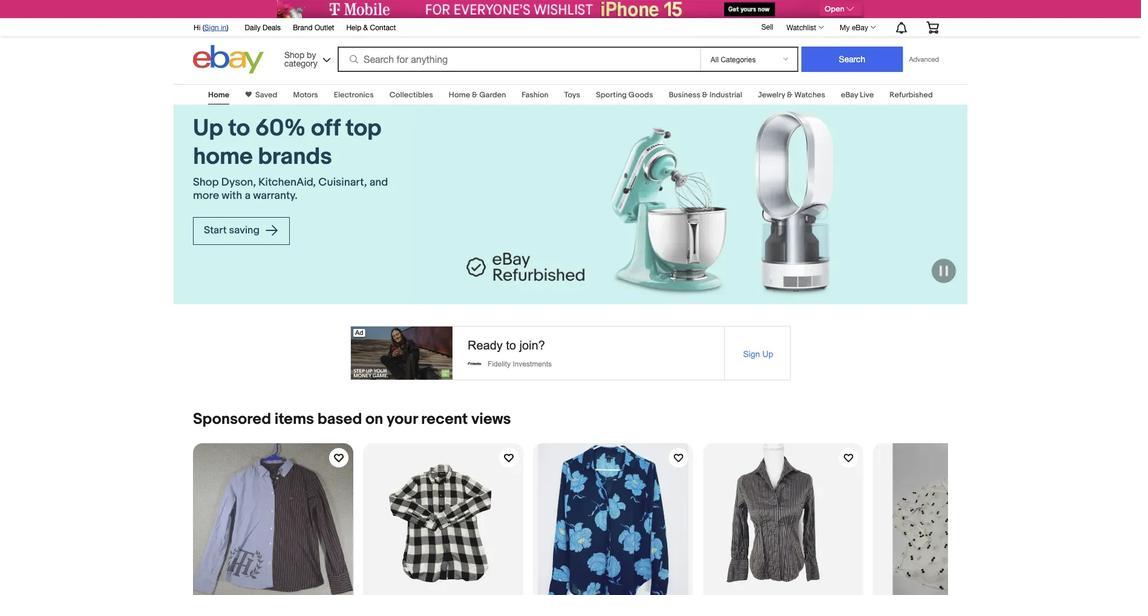 Task type: vqa. For each thing, say whether or not it's contained in the screenshot.
search for anything text field
yes



Task type: describe. For each thing, give the bounding box(es) containing it.
category
[[284, 58, 318, 68]]

saved
[[255, 90, 277, 100]]

saved link
[[252, 90, 277, 100]]

sign
[[204, 23, 219, 31]]

help
[[346, 23, 361, 31]]

brand outlet
[[293, 23, 334, 31]]

cuisinart,
[[318, 176, 367, 189]]

(
[[203, 23, 204, 31]]

refurbished link
[[890, 90, 933, 100]]

fashion
[[522, 90, 549, 100]]

live
[[860, 90, 874, 100]]

none submit inside shop by category banner
[[802, 47, 903, 72]]

my ebay
[[840, 23, 868, 31]]

advanced
[[909, 55, 939, 63]]

ebay live link
[[841, 90, 874, 100]]

daily deals
[[245, 23, 281, 31]]

jewelry
[[758, 90, 785, 100]]

my
[[840, 23, 850, 31]]

shop by category
[[284, 50, 318, 68]]

with
[[222, 189, 242, 203]]

toys
[[564, 90, 580, 100]]

shop by category button
[[279, 45, 333, 71]]

help & contact
[[346, 23, 396, 31]]

watches
[[795, 90, 825, 100]]

home & garden link
[[449, 90, 506, 100]]

collectibles link
[[390, 90, 433, 100]]

watchlist link
[[780, 20, 830, 34]]

fashion link
[[522, 90, 549, 100]]

by
[[307, 50, 316, 60]]

kitchenaid,
[[258, 176, 316, 189]]

brands
[[258, 143, 332, 171]]

account navigation
[[187, 18, 948, 37]]

jewelry & watches
[[758, 90, 825, 100]]

advanced link
[[903, 47, 945, 71]]

electronics
[[334, 90, 374, 100]]

sporting
[[596, 90, 627, 100]]

home for home & garden
[[449, 90, 470, 100]]

off
[[311, 114, 340, 143]]

up to 60% off top home brands shop dyson, kitchenaid, cuisinart, and more with a warranty.
[[193, 114, 388, 203]]

recent
[[421, 410, 468, 429]]

& for jewelry
[[787, 90, 793, 100]]

Search for anything text field
[[340, 48, 698, 71]]

up to 60% off top home brands link
[[193, 114, 394, 171]]

and
[[370, 176, 388, 189]]

to
[[228, 114, 250, 143]]

warranty.
[[253, 189, 298, 203]]

)
[[227, 23, 228, 31]]

hi ( sign in )
[[194, 23, 228, 31]]

your
[[387, 410, 418, 429]]

garden
[[479, 90, 506, 100]]

industrial
[[710, 90, 742, 100]]

top
[[346, 114, 382, 143]]

goods
[[629, 90, 653, 100]]

collectibles
[[390, 90, 433, 100]]

sell link
[[756, 22, 779, 31]]



Task type: locate. For each thing, give the bounding box(es) containing it.
shop inside the shop by category
[[284, 50, 305, 60]]

business & industrial link
[[669, 90, 742, 100]]

home for home
[[208, 90, 229, 100]]

watchlist
[[787, 23, 816, 31]]

business
[[669, 90, 701, 100]]

refurbished
[[890, 90, 933, 100]]

ebay right my
[[852, 23, 868, 31]]

start saving
[[204, 224, 262, 237]]

start
[[204, 224, 227, 237]]

more
[[193, 189, 219, 203]]

ebay inside up to 60% off top home brands main content
[[841, 90, 858, 100]]

0 vertical spatial advertisement region
[[277, 0, 864, 18]]

sporting goods
[[596, 90, 653, 100]]

business & industrial
[[669, 90, 742, 100]]

60%
[[255, 114, 306, 143]]

a
[[245, 189, 251, 203]]

& right help
[[363, 23, 368, 31]]

1 horizontal spatial shop
[[284, 50, 305, 60]]

1 vertical spatial shop
[[193, 176, 219, 189]]

home & garden
[[449, 90, 506, 100]]

0 vertical spatial ebay
[[852, 23, 868, 31]]

home up up
[[208, 90, 229, 100]]

your shopping cart image
[[926, 21, 940, 33]]

0 horizontal spatial home
[[208, 90, 229, 100]]

& inside account 'navigation'
[[363, 23, 368, 31]]

jewelry & watches link
[[758, 90, 825, 100]]

up
[[193, 114, 223, 143]]

toys link
[[564, 90, 580, 100]]

& right business
[[702, 90, 708, 100]]

0 vertical spatial shop
[[284, 50, 305, 60]]

1 home from the left
[[208, 90, 229, 100]]

advertisement region inside up to 60% off top home brands main content
[[350, 326, 791, 381]]

sign in link
[[204, 23, 227, 31]]

& right "jewelry"
[[787, 90, 793, 100]]

home left garden
[[449, 90, 470, 100]]

start saving link
[[193, 217, 290, 245]]

dyson,
[[221, 176, 256, 189]]

open button
[[820, 2, 862, 16]]

ebay inside account 'navigation'
[[852, 23, 868, 31]]

ebay
[[852, 23, 868, 31], [841, 90, 858, 100]]

based
[[318, 410, 362, 429]]

motors link
[[293, 90, 318, 100]]

up to 60% off top home brands main content
[[0, 77, 1141, 595]]

0 horizontal spatial shop
[[193, 176, 219, 189]]

shop left by
[[284, 50, 305, 60]]

advertisement region
[[277, 0, 864, 18], [350, 326, 791, 381]]

saving
[[229, 224, 260, 237]]

items
[[275, 410, 314, 429]]

shop up more
[[193, 176, 219, 189]]

ebay live
[[841, 90, 874, 100]]

& for home
[[472, 90, 478, 100]]

brand outlet link
[[293, 21, 334, 34]]

in
[[221, 23, 227, 31]]

electronics link
[[334, 90, 374, 100]]

None submit
[[802, 47, 903, 72]]

shop inside up to 60% off top home brands shop dyson, kitchenaid, cuisinart, and more with a warranty.
[[193, 176, 219, 189]]

daily
[[245, 23, 261, 31]]

open
[[825, 4, 845, 14]]

&
[[363, 23, 368, 31], [472, 90, 478, 100], [702, 90, 708, 100], [787, 90, 793, 100]]

sponsored items based on your recent views
[[193, 410, 511, 429]]

1 vertical spatial advertisement region
[[350, 326, 791, 381]]

shop by category banner
[[187, 18, 948, 77]]

hi
[[194, 23, 201, 31]]

sponsored
[[193, 410, 271, 429]]

contact
[[370, 23, 396, 31]]

sporting goods link
[[596, 90, 653, 100]]

brand
[[293, 23, 313, 31]]

sell
[[762, 22, 773, 31]]

& for business
[[702, 90, 708, 100]]

home
[[208, 90, 229, 100], [449, 90, 470, 100]]

& for help
[[363, 23, 368, 31]]

home
[[193, 143, 253, 171]]

1 horizontal spatial home
[[449, 90, 470, 100]]

shop
[[284, 50, 305, 60], [193, 176, 219, 189]]

on
[[366, 410, 383, 429]]

help & contact link
[[346, 21, 396, 34]]

outlet
[[315, 23, 334, 31]]

ebay left live on the right of the page
[[841, 90, 858, 100]]

my ebay link
[[833, 20, 882, 34]]

views
[[471, 410, 511, 429]]

motors
[[293, 90, 318, 100]]

deals
[[263, 23, 281, 31]]

1 vertical spatial ebay
[[841, 90, 858, 100]]

2 home from the left
[[449, 90, 470, 100]]

& left garden
[[472, 90, 478, 100]]

daily deals link
[[245, 21, 281, 34]]



